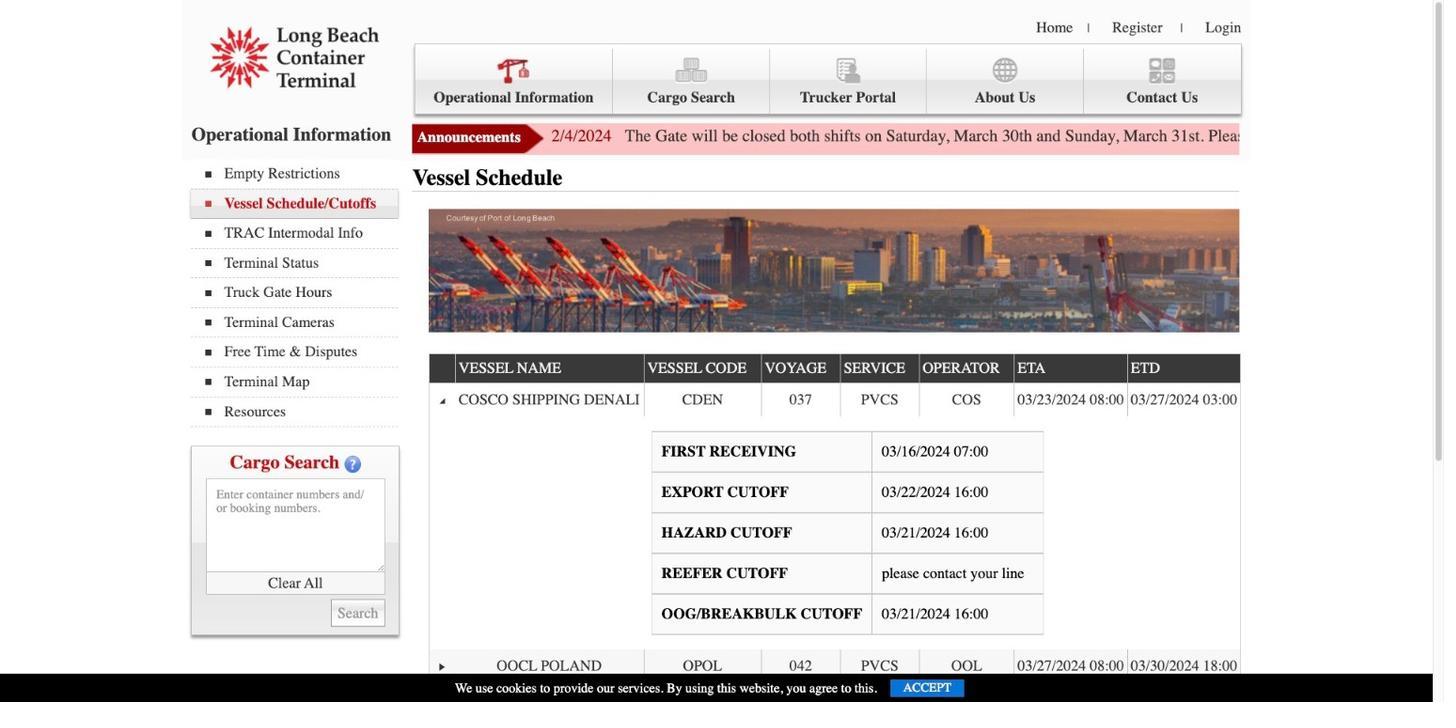 Task type: describe. For each thing, give the bounding box(es) containing it.
1 row from the top
[[430, 352, 1242, 383]]

2 row from the top
[[430, 383, 1241, 417]]

0 vertical spatial menu bar
[[414, 44, 1242, 114]]

1 vertical spatial menu bar
[[191, 159, 408, 427]]

4 row from the top
[[430, 650, 1241, 683]]



Task type: vqa. For each thing, say whether or not it's contained in the screenshot.
"|" to the left
no



Task type: locate. For each thing, give the bounding box(es) containing it.
1 horizontal spatial menu bar
[[414, 44, 1242, 114]]

row group
[[430, 383, 1241, 702]]

Enter container numbers and/ or booking numbers.  text field
[[206, 478, 385, 572]]

row
[[430, 352, 1242, 383], [430, 383, 1241, 417], [430, 417, 1241, 650], [430, 650, 1241, 683], [430, 683, 1241, 702]]

column header
[[430, 354, 455, 383]]

column header inside row
[[430, 354, 455, 383]]

3 row from the top
[[430, 417, 1241, 650]]

tree grid
[[430, 352, 1242, 702]]

0 horizontal spatial menu bar
[[191, 159, 408, 427]]

5 row from the top
[[430, 683, 1241, 702]]

cell
[[430, 383, 455, 417], [455, 383, 644, 417], [644, 383, 761, 417], [761, 383, 840, 417], [840, 383, 919, 417], [919, 383, 1014, 417], [1014, 383, 1127, 417], [1127, 383, 1241, 417], [430, 417, 455, 650], [430, 650, 455, 683], [455, 650, 644, 683], [644, 650, 761, 683], [761, 650, 840, 683], [840, 650, 919, 683], [919, 650, 1014, 683], [1014, 650, 1127, 683], [1127, 650, 1241, 683], [455, 683, 644, 702], [644, 683, 761, 702], [761, 683, 840, 702], [840, 683, 919, 702], [919, 683, 1014, 702], [1014, 683, 1127, 702], [1127, 683, 1241, 702]]

None submit
[[331, 599, 385, 628]]

menu bar
[[414, 44, 1242, 114], [191, 159, 408, 427]]



